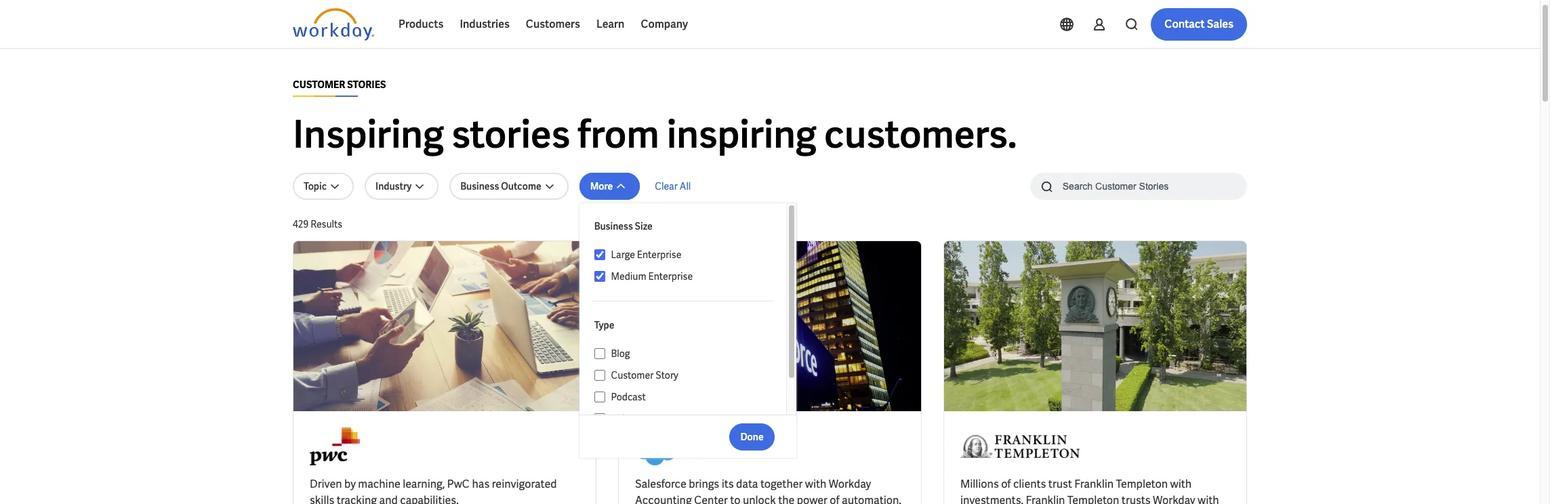 Task type: vqa. For each thing, say whether or not it's contained in the screenshot.
Medium Enterprise link
yes



Task type: describe. For each thing, give the bounding box(es) containing it.
topic
[[304, 180, 327, 193]]

power
[[797, 493, 828, 504]]

sales
[[1207, 17, 1234, 31]]

large enterprise link
[[606, 247, 773, 263]]

video link
[[606, 411, 773, 427]]

pricewaterhousecoopers global licensing services corporation (pwc) image
[[310, 428, 360, 466]]

clear
[[655, 180, 678, 193]]

429 results
[[293, 218, 342, 230]]

industries
[[460, 17, 510, 31]]

clear all
[[655, 180, 691, 193]]

data
[[736, 477, 758, 491]]

large enterprise
[[611, 249, 681, 261]]

blog
[[611, 348, 630, 360]]

0 vertical spatial templeton
[[1116, 477, 1168, 491]]

learning,
[[403, 477, 445, 491]]

workday inside salesforce brings its data together with workday accounting center to unlock the power of automation.
[[829, 477, 871, 491]]

investments.
[[960, 493, 1024, 504]]

video
[[611, 413, 636, 425]]

business for business outcome
[[460, 180, 499, 193]]

clear all button
[[651, 173, 695, 200]]

machine
[[358, 477, 400, 491]]

podcast link
[[606, 389, 773, 405]]

its
[[722, 477, 734, 491]]

workday inside "millions of clients trust franklin templeton with investments. franklin templeton trusts workday wit"
[[1153, 493, 1195, 504]]

products
[[399, 17, 444, 31]]

Search Customer Stories text field
[[1055, 174, 1221, 198]]

customer
[[611, 369, 654, 382]]

capabilities.
[[400, 493, 459, 504]]

trusts
[[1122, 493, 1151, 504]]

outcome
[[501, 180, 541, 193]]

industry button
[[365, 173, 439, 200]]

medium
[[611, 270, 646, 283]]

customer story link
[[606, 367, 773, 384]]

company button
[[633, 8, 696, 41]]

driven by machine learning, pwc has reinvigorated skills tracking and capabilities.
[[310, 477, 557, 504]]

stories
[[452, 110, 570, 159]]

franklin templeton companies, llc image
[[960, 428, 1080, 466]]

unlock
[[743, 493, 776, 504]]

of inside salesforce brings its data together with workday accounting center to unlock the power of automation.
[[830, 493, 840, 504]]

contact sales
[[1165, 17, 1234, 31]]

millions
[[960, 477, 999, 491]]

enterprise for large enterprise
[[637, 249, 681, 261]]

from
[[578, 110, 659, 159]]

automation.
[[842, 493, 901, 504]]

industries button
[[452, 8, 518, 41]]

together
[[760, 477, 803, 491]]

1 horizontal spatial franklin
[[1075, 477, 1114, 491]]

contact sales link
[[1151, 8, 1247, 41]]

done button
[[730, 423, 775, 450]]

and
[[379, 493, 398, 504]]

reinvigorated
[[492, 477, 557, 491]]

tracking
[[337, 493, 377, 504]]

podcast
[[611, 391, 646, 403]]

more
[[590, 180, 613, 193]]

story
[[656, 369, 678, 382]]

stories
[[347, 79, 386, 91]]

enterprise for medium enterprise
[[648, 270, 693, 283]]

learn button
[[588, 8, 633, 41]]

all
[[680, 180, 691, 193]]

results
[[311, 218, 342, 230]]



Task type: locate. For each thing, give the bounding box(es) containing it.
templeton down trust on the right
[[1067, 493, 1119, 504]]

industry
[[376, 180, 412, 193]]

contact
[[1165, 17, 1205, 31]]

1 vertical spatial franklin
[[1026, 493, 1065, 504]]

medium enterprise
[[611, 270, 693, 283]]

accounting
[[635, 493, 692, 504]]

0 vertical spatial business
[[460, 180, 499, 193]]

customer
[[293, 79, 345, 91]]

workday up automation.
[[829, 477, 871, 491]]

skills
[[310, 493, 334, 504]]

franklin
[[1075, 477, 1114, 491], [1026, 493, 1065, 504]]

customers button
[[518, 8, 588, 41]]

learn
[[596, 17, 625, 31]]

medium enterprise link
[[606, 268, 773, 285]]

trust
[[1048, 477, 1072, 491]]

customer stories
[[293, 79, 386, 91]]

of right power
[[830, 493, 840, 504]]

1 horizontal spatial with
[[1170, 477, 1192, 491]]

by
[[344, 477, 356, 491]]

0 vertical spatial workday
[[829, 477, 871, 491]]

with inside "millions of clients trust franklin templeton with investments. franklin templeton trusts workday wit"
[[1170, 477, 1192, 491]]

0 vertical spatial of
[[1001, 477, 1011, 491]]

salesforce
[[635, 477, 686, 491]]

templeton up "trusts"
[[1116, 477, 1168, 491]]

clients
[[1013, 477, 1046, 491]]

type
[[594, 319, 614, 331]]

0 horizontal spatial with
[[805, 477, 826, 491]]

business outcome
[[460, 180, 541, 193]]

business up large
[[594, 220, 633, 232]]

franklin down trust on the right
[[1026, 493, 1065, 504]]

templeton
[[1116, 477, 1168, 491], [1067, 493, 1119, 504]]

center
[[694, 493, 728, 504]]

1 horizontal spatial business
[[594, 220, 633, 232]]

enterprise down large enterprise link
[[648, 270, 693, 283]]

go to the homepage image
[[293, 8, 374, 41]]

enterprise up medium enterprise
[[637, 249, 681, 261]]

brings
[[689, 477, 719, 491]]

1 vertical spatial templeton
[[1067, 493, 1119, 504]]

customers.
[[824, 110, 1017, 159]]

1 horizontal spatial of
[[1001, 477, 1011, 491]]

0 horizontal spatial of
[[830, 493, 840, 504]]

1 vertical spatial of
[[830, 493, 840, 504]]

1 horizontal spatial workday
[[1153, 493, 1195, 504]]

workday
[[829, 477, 871, 491], [1153, 493, 1195, 504]]

2 with from the left
[[1170, 477, 1192, 491]]

of inside "millions of clients trust franklin templeton with investments. franklin templeton trusts workday wit"
[[1001, 477, 1011, 491]]

business inside button
[[460, 180, 499, 193]]

business left outcome
[[460, 180, 499, 193]]

business
[[460, 180, 499, 193], [594, 220, 633, 232]]

blog link
[[606, 346, 773, 362]]

business for business size
[[594, 220, 633, 232]]

done
[[740, 431, 764, 443]]

salesforce.com image
[[635, 428, 690, 466]]

to
[[730, 493, 741, 504]]

1 with from the left
[[805, 477, 826, 491]]

topic button
[[293, 173, 354, 200]]

pwc
[[447, 477, 470, 491]]

driven
[[310, 477, 342, 491]]

franklin right trust on the right
[[1075, 477, 1114, 491]]

with
[[805, 477, 826, 491], [1170, 477, 1192, 491]]

workday right "trusts"
[[1153, 493, 1195, 504]]

with inside salesforce brings its data together with workday accounting center to unlock the power of automation.
[[805, 477, 826, 491]]

0 vertical spatial franklin
[[1075, 477, 1114, 491]]

large
[[611, 249, 635, 261]]

more button
[[579, 173, 640, 200]]

size
[[635, 220, 652, 232]]

None checkbox
[[594, 249, 606, 261], [594, 270, 606, 283], [594, 249, 606, 261], [594, 270, 606, 283]]

0 horizontal spatial franklin
[[1026, 493, 1065, 504]]

0 horizontal spatial workday
[[829, 477, 871, 491]]

the
[[778, 493, 795, 504]]

company
[[641, 17, 688, 31]]

inspiring
[[293, 110, 444, 159]]

of up investments.
[[1001, 477, 1011, 491]]

salesforce brings its data together with workday accounting center to unlock the power of automation.
[[635, 477, 901, 504]]

1 vertical spatial business
[[594, 220, 633, 232]]

1 vertical spatial workday
[[1153, 493, 1195, 504]]

429
[[293, 218, 308, 230]]

millions of clients trust franklin templeton with investments. franklin templeton trusts workday wit
[[960, 477, 1219, 504]]

1 vertical spatial enterprise
[[648, 270, 693, 283]]

customers
[[526, 17, 580, 31]]

of
[[1001, 477, 1011, 491], [830, 493, 840, 504]]

None checkbox
[[594, 348, 606, 360], [594, 369, 606, 382], [594, 391, 606, 403], [594, 413, 606, 425], [594, 348, 606, 360], [594, 369, 606, 382], [594, 391, 606, 403], [594, 413, 606, 425]]

has
[[472, 477, 490, 491]]

business size
[[594, 220, 652, 232]]

enterprise
[[637, 249, 681, 261], [648, 270, 693, 283]]

0 vertical spatial enterprise
[[637, 249, 681, 261]]

products button
[[390, 8, 452, 41]]

inspiring
[[667, 110, 817, 159]]

inspiring stories from inspiring customers.
[[293, 110, 1017, 159]]

business outcome button
[[450, 173, 568, 200]]

customer story
[[611, 369, 678, 382]]

0 horizontal spatial business
[[460, 180, 499, 193]]



